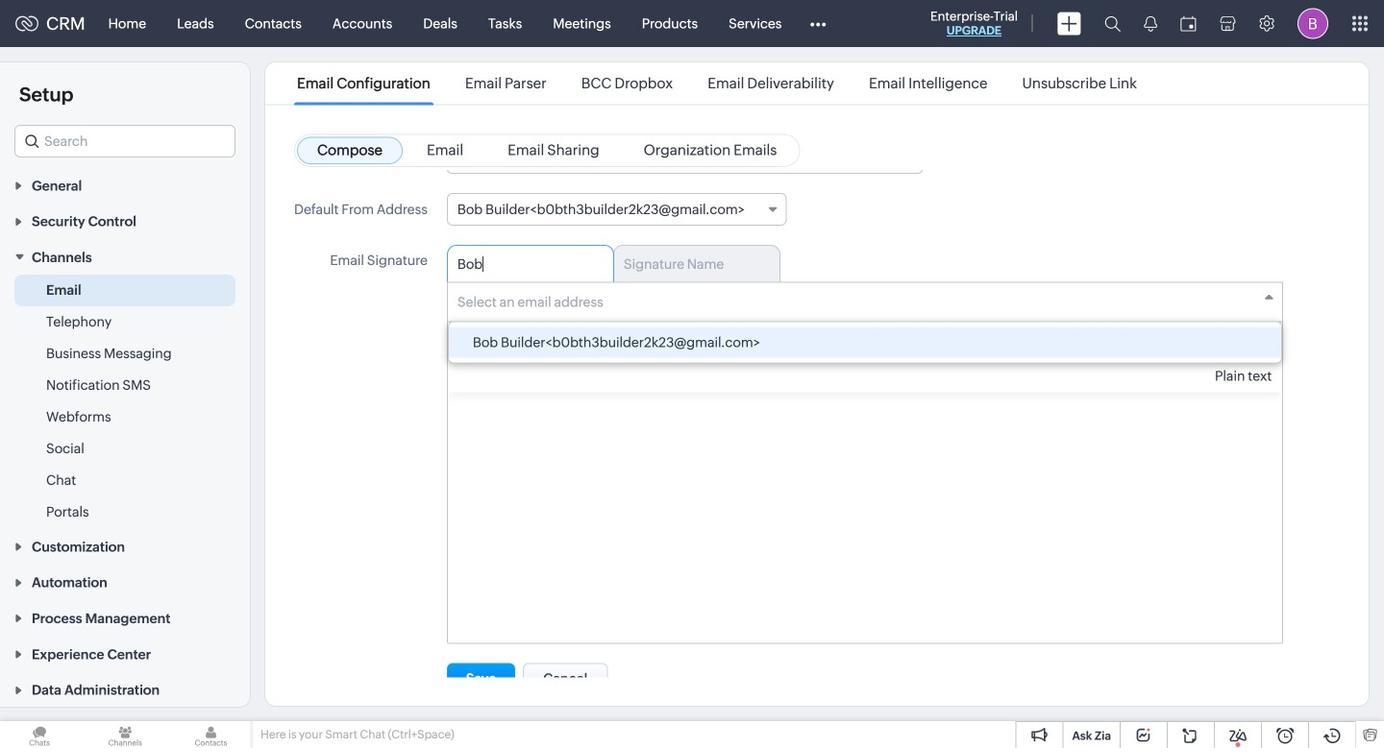 Task type: describe. For each thing, give the bounding box(es) containing it.
create menu image
[[1057, 12, 1081, 35]]

links image
[[945, 338, 961, 354]]

channels image
[[86, 722, 165, 749]]

script image
[[858, 341, 871, 352]]

contacts image
[[171, 722, 250, 749]]

logo image
[[15, 16, 38, 31]]

Search text field
[[15, 126, 235, 157]]

alignment image
[[715, 341, 725, 352]]

create menu element
[[1046, 0, 1093, 47]]

Other Modules field
[[797, 8, 839, 39]]

profile element
[[1286, 0, 1340, 47]]

chats image
[[0, 722, 79, 749]]



Task type: vqa. For each thing, say whether or not it's contained in the screenshot.
row group
no



Task type: locate. For each thing, give the bounding box(es) containing it.
indent image
[[811, 341, 822, 352]]

calendar image
[[1180, 16, 1197, 31]]

tab list
[[447, 245, 1283, 282]]

spell check image
[[1187, 338, 1201, 354]]

None field
[[14, 125, 235, 158], [447, 193, 787, 226], [448, 283, 1282, 322], [447, 193, 787, 226], [448, 283, 1282, 322]]

list image
[[761, 341, 775, 352]]

profile image
[[1298, 8, 1328, 39]]

Signature Name text field
[[457, 257, 589, 272]]

search element
[[1093, 0, 1132, 47]]

option
[[449, 327, 1282, 358]]

signals image
[[1144, 15, 1157, 32]]

list box
[[449, 322, 1282, 363]]

region
[[0, 275, 250, 529]]

signals element
[[1132, 0, 1169, 47]]

none field search
[[14, 125, 235, 158]]

list
[[280, 62, 1154, 104]]

search image
[[1104, 15, 1121, 32]]

Signature Name text field
[[624, 257, 755, 272]]



